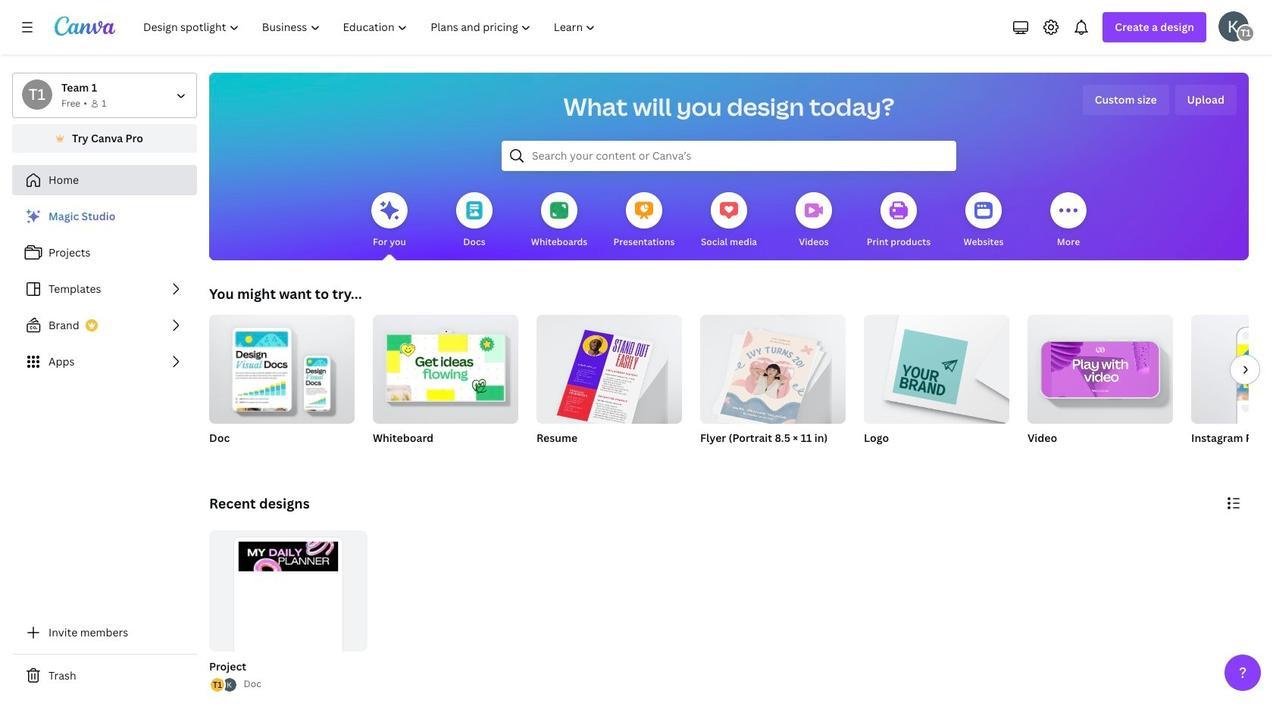 Task type: describe. For each thing, give the bounding box(es) containing it.
1 horizontal spatial list
[[209, 678, 238, 694]]

Switch to another team button
[[12, 73, 197, 118]]

top level navigation element
[[133, 12, 609, 42]]

0 vertical spatial team 1 element
[[1237, 24, 1255, 42]]

0 horizontal spatial list
[[12, 202, 197, 377]]



Task type: locate. For each thing, give the bounding box(es) containing it.
Search search field
[[532, 142, 926, 170]]

1 vertical spatial list
[[209, 678, 238, 694]]

0 horizontal spatial team 1 element
[[22, 80, 52, 110]]

team 1 element inside switch to another team button
[[22, 80, 52, 110]]

list
[[12, 202, 197, 377], [209, 678, 238, 694]]

1 vertical spatial team 1 element
[[22, 80, 52, 110]]

None search field
[[502, 141, 956, 171]]

0 vertical spatial list
[[12, 202, 197, 377]]

kendall parks image
[[1218, 11, 1249, 42]]

1 horizontal spatial team 1 element
[[1237, 24, 1255, 42]]

team 1 image
[[1237, 24, 1255, 42]]

team 1 image
[[22, 80, 52, 110]]

group
[[209, 309, 355, 465], [209, 309, 355, 424], [373, 309, 518, 465], [373, 309, 518, 424], [536, 309, 682, 465], [536, 309, 682, 431], [700, 309, 846, 465], [700, 309, 846, 429], [864, 315, 1009, 465], [864, 315, 1009, 424], [1027, 315, 1173, 465], [1191, 315, 1273, 465], [206, 531, 367, 694], [209, 531, 367, 692]]

team 1 element
[[1237, 24, 1255, 42], [22, 80, 52, 110]]



Task type: vqa. For each thing, say whether or not it's contained in the screenshot.
rightmost Team 1 element
yes



